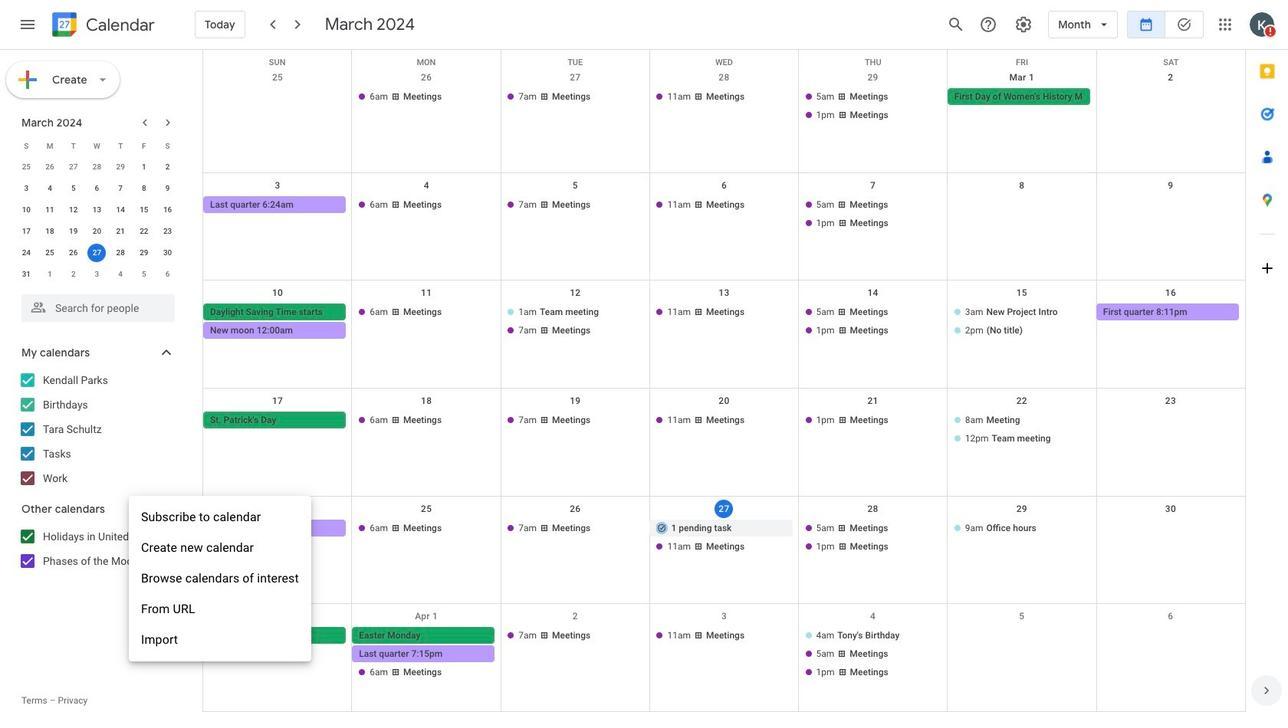 Task type: describe. For each thing, give the bounding box(es) containing it.
28 element
[[111, 244, 130, 262]]

5 element
[[64, 179, 83, 198]]

calendar element
[[49, 9, 155, 43]]

31 element
[[17, 265, 36, 284]]

17 element
[[17, 222, 36, 241]]

4 element
[[41, 179, 59, 198]]

26 element
[[64, 244, 83, 262]]

29 element
[[135, 244, 153, 262]]

25 element
[[41, 244, 59, 262]]

main drawer image
[[18, 15, 37, 34]]

9 element
[[158, 179, 177, 198]]

11 element
[[41, 201, 59, 219]]

19 element
[[64, 222, 83, 241]]

april 6 element
[[158, 265, 177, 284]]

other calendars list
[[3, 525, 190, 574]]

13 element
[[88, 201, 106, 219]]

april 4 element
[[111, 265, 130, 284]]

15 element
[[135, 201, 153, 219]]

7 element
[[111, 179, 130, 198]]

18 element
[[41, 222, 59, 241]]

27, today element
[[88, 244, 106, 262]]

3 element
[[17, 179, 36, 198]]

6 element
[[88, 179, 106, 198]]

cell inside march 2024 grid
[[85, 242, 109, 264]]

add other calendars image
[[133, 501, 149, 516]]

february 27 element
[[64, 158, 83, 176]]

12 element
[[64, 201, 83, 219]]

1 element
[[135, 158, 153, 176]]

21 element
[[111, 222, 130, 241]]



Task type: vqa. For each thing, say whether or not it's contained in the screenshot.
Take's a
no



Task type: locate. For each thing, give the bounding box(es) containing it.
20 element
[[88, 222, 106, 241]]

april 2 element
[[64, 265, 83, 284]]

22 element
[[135, 222, 153, 241]]

None search field
[[0, 288, 190, 322]]

14 element
[[111, 201, 130, 219]]

row
[[203, 50, 1245, 67], [203, 65, 1245, 173], [15, 135, 179, 156], [15, 156, 179, 178], [203, 173, 1245, 281], [15, 178, 179, 199], [15, 199, 179, 221], [15, 221, 179, 242], [15, 242, 179, 264], [15, 264, 179, 285], [203, 281, 1245, 389], [203, 389, 1245, 497], [203, 497, 1245, 605], [203, 605, 1245, 712]]

february 28 element
[[88, 158, 106, 176]]

april 5 element
[[135, 265, 153, 284]]

Search for people text field
[[31, 294, 166, 322]]

16 element
[[158, 201, 177, 219]]

grid
[[202, 50, 1245, 712]]

add calendars. menu
[[129, 496, 311, 662]]

heading
[[83, 16, 155, 34]]

8 element
[[135, 179, 153, 198]]

23 element
[[158, 222, 177, 241]]

30 element
[[158, 244, 177, 262]]

february 25 element
[[17, 158, 36, 176]]

24 element
[[17, 244, 36, 262]]

my calendars list
[[3, 368, 190, 491]]

april 3 element
[[88, 265, 106, 284]]

row group
[[15, 156, 179, 285]]

cell
[[203, 88, 352, 125], [799, 88, 948, 125], [799, 196, 948, 233], [948, 196, 1096, 233], [85, 242, 109, 264], [203, 304, 352, 341], [501, 304, 650, 341], [799, 304, 948, 341], [948, 304, 1097, 341], [948, 412, 1097, 449], [650, 520, 799, 557], [799, 520, 948, 557], [352, 628, 501, 683], [799, 628, 948, 683], [948, 628, 1096, 683]]

tab list
[[1246, 50, 1288, 669]]

heading inside calendar element
[[83, 16, 155, 34]]

february 26 element
[[41, 158, 59, 176]]

march 2024 grid
[[15, 135, 179, 285]]

10 element
[[17, 201, 36, 219]]

april 1 element
[[41, 265, 59, 284]]

february 29 element
[[111, 158, 130, 176]]

2 element
[[158, 158, 177, 176]]



